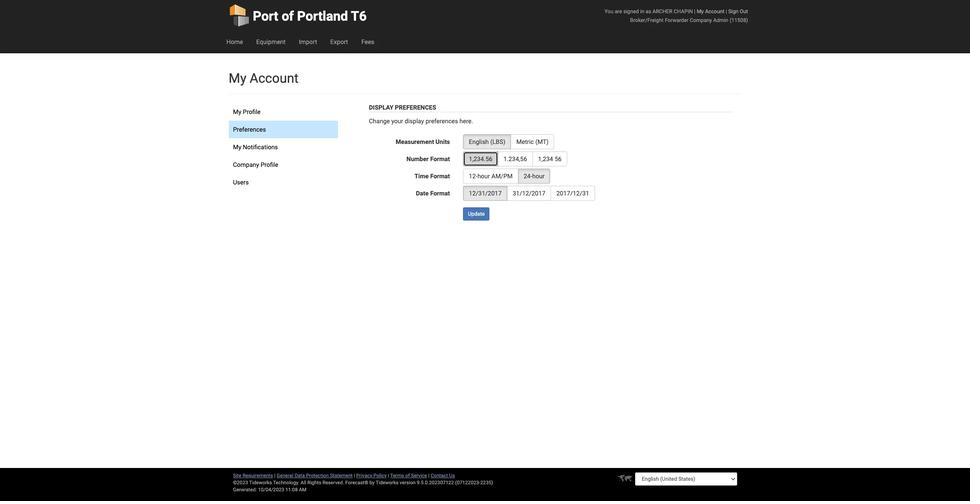 Task type: vqa. For each thing, say whether or not it's contained in the screenshot.
bill
no



Task type: describe. For each thing, give the bounding box(es) containing it.
service
[[411, 473, 427, 479]]

24-
[[524, 173, 533, 180]]

of inside "site requirements | general data protection statement | privacy policy | terms of service | contact us ©2023 tideworks technology. all rights reserved. forecast® by tideworks version 9.5.0.202307122 (07122023-2235) generated: 10/04/2023 11:08 am"
[[405, 473, 410, 479]]

2017/12/31
[[557, 190, 589, 197]]

equipment button
[[250, 31, 292, 53]]

here.
[[460, 118, 473, 125]]

company inside you are signed in as archer chapin | my account | sign out broker/freight forwarder company admin (11508)
[[690, 17, 712, 23]]

my for my account
[[229, 70, 247, 86]]

contact us link
[[431, 473, 455, 479]]

import button
[[292, 31, 324, 53]]

change your display preferences here.
[[369, 118, 473, 125]]

display
[[369, 104, 394, 111]]

update
[[468, 211, 485, 217]]

chapin
[[674, 8, 693, 15]]

2235)
[[481, 480, 493, 486]]

1 vertical spatial company
[[233, 161, 259, 168]]

site requirements | general data protection statement | privacy policy | terms of service | contact us ©2023 tideworks technology. all rights reserved. forecast® by tideworks version 9.5.0.202307122 (07122023-2235) generated: 10/04/2023 11:08 am
[[233, 473, 493, 493]]

you
[[605, 8, 614, 15]]

contact
[[431, 473, 448, 479]]

sign out link
[[729, 8, 748, 15]]

1,234 56
[[538, 155, 562, 162]]

10/04/2023
[[258, 487, 284, 493]]

display preferences
[[369, 104, 436, 111]]

my profile
[[233, 108, 261, 115]]

| up 'tideworks'
[[388, 473, 389, 479]]

protection
[[306, 473, 329, 479]]

equipment
[[256, 38, 286, 45]]

profile for my profile
[[243, 108, 261, 115]]

12-hour am/pm
[[469, 173, 513, 180]]

broker/freight
[[631, 17, 664, 23]]

1 vertical spatial preferences
[[233, 126, 266, 133]]

import
[[299, 38, 317, 45]]

you are signed in as archer chapin | my account | sign out broker/freight forwarder company admin (11508)
[[605, 8, 748, 23]]

time format
[[415, 173, 450, 180]]

admin
[[714, 17, 729, 23]]

notifications
[[243, 144, 278, 151]]

as
[[646, 8, 652, 15]]

my inside you are signed in as archer chapin | my account | sign out broker/freight forwarder company admin (11508)
[[697, 8, 704, 15]]

rights
[[308, 480, 321, 486]]

signed
[[624, 8, 639, 15]]

account inside you are signed in as archer chapin | my account | sign out broker/freight forwarder company admin (11508)
[[705, 8, 725, 15]]

out
[[740, 8, 748, 15]]

24-hour
[[524, 173, 545, 180]]

| left sign
[[726, 8, 727, 15]]

version
[[400, 480, 416, 486]]

your
[[392, 118, 403, 125]]

my account
[[229, 70, 299, 86]]

privacy
[[356, 473, 372, 479]]

56
[[555, 155, 562, 162]]

12-
[[469, 173, 478, 180]]

technology.
[[273, 480, 300, 486]]

hour for 24-
[[533, 173, 545, 180]]

(mt)
[[536, 138, 549, 145]]

| left general
[[274, 473, 276, 479]]

metric (mt)
[[517, 138, 549, 145]]

fees
[[361, 38, 375, 45]]

format for time format
[[430, 173, 450, 180]]

by
[[370, 480, 375, 486]]

sign
[[729, 8, 739, 15]]

change
[[369, 118, 390, 125]]

tideworks
[[376, 480, 399, 486]]

| up 9.5.0.202307122
[[428, 473, 430, 479]]

data
[[295, 473, 305, 479]]

11:08
[[286, 487, 298, 493]]

export
[[330, 38, 348, 45]]

1,234.56
[[469, 155, 493, 162]]

am
[[299, 487, 307, 493]]

time
[[415, 173, 429, 180]]

9.5.0.202307122
[[417, 480, 454, 486]]

measurement units
[[396, 138, 450, 145]]

archer
[[653, 8, 673, 15]]

©2023 tideworks
[[233, 480, 272, 486]]



Task type: locate. For each thing, give the bounding box(es) containing it.
0 horizontal spatial preferences
[[233, 126, 266, 133]]

all
[[301, 480, 306, 486]]

number format
[[407, 155, 450, 162]]

my notifications
[[233, 144, 278, 151]]

1 horizontal spatial profile
[[261, 161, 278, 168]]

12/31/2017
[[469, 190, 502, 197]]

profile for company profile
[[261, 161, 278, 168]]

my for my notifications
[[233, 144, 241, 151]]

my up my profile
[[229, 70, 247, 86]]

statement
[[330, 473, 353, 479]]

terms
[[390, 473, 404, 479]]

terms of service link
[[390, 473, 427, 479]]

hour up 12/31/2017
[[478, 173, 490, 180]]

company down the my account 'link'
[[690, 17, 712, 23]]

0 vertical spatial of
[[282, 8, 294, 24]]

number
[[407, 155, 429, 162]]

my
[[697, 8, 704, 15], [229, 70, 247, 86], [233, 108, 241, 115], [233, 144, 241, 151]]

of up version
[[405, 473, 410, 479]]

0 horizontal spatial of
[[282, 8, 294, 24]]

forecast®
[[345, 480, 368, 486]]

1 horizontal spatial company
[[690, 17, 712, 23]]

measurement
[[396, 138, 434, 145]]

forwarder
[[665, 17, 689, 23]]

| right chapin
[[694, 8, 696, 15]]

(lbs)
[[491, 138, 506, 145]]

2 hour from the left
[[533, 173, 545, 180]]

account up admin at top right
[[705, 8, 725, 15]]

english (lbs)
[[469, 138, 506, 145]]

0 horizontal spatial hour
[[478, 173, 490, 180]]

of right port
[[282, 8, 294, 24]]

format down units
[[430, 155, 450, 162]]

1 hour from the left
[[478, 173, 490, 180]]

1 vertical spatial of
[[405, 473, 410, 479]]

are
[[615, 8, 622, 15]]

portland
[[297, 8, 348, 24]]

|
[[694, 8, 696, 15], [726, 8, 727, 15], [274, 473, 276, 479], [354, 473, 355, 479], [388, 473, 389, 479], [428, 473, 430, 479]]

my left notifications
[[233, 144, 241, 151]]

format
[[430, 155, 450, 162], [430, 173, 450, 180], [430, 190, 450, 197]]

format for date format
[[430, 190, 450, 197]]

format for number format
[[430, 155, 450, 162]]

3 format from the top
[[430, 190, 450, 197]]

port of portland t6
[[253, 8, 367, 24]]

preferences down my profile
[[233, 126, 266, 133]]

in
[[641, 8, 645, 15]]

policy
[[374, 473, 387, 479]]

0 vertical spatial format
[[430, 155, 450, 162]]

requirements
[[243, 473, 273, 479]]

1.234,56
[[504, 155, 527, 162]]

units
[[436, 138, 450, 145]]

profile down notifications
[[261, 161, 278, 168]]

account down the equipment dropdown button
[[250, 70, 299, 86]]

0 horizontal spatial profile
[[243, 108, 261, 115]]

my up my notifications
[[233, 108, 241, 115]]

2 format from the top
[[430, 173, 450, 180]]

1 horizontal spatial hour
[[533, 173, 545, 180]]

site
[[233, 473, 242, 479]]

1 horizontal spatial account
[[705, 8, 725, 15]]

(11508)
[[730, 17, 748, 23]]

format right date
[[430, 190, 450, 197]]

date format
[[416, 190, 450, 197]]

t6
[[351, 8, 367, 24]]

account
[[705, 8, 725, 15], [250, 70, 299, 86]]

metric
[[517, 138, 534, 145]]

update button
[[463, 207, 490, 221]]

site requirements link
[[233, 473, 273, 479]]

0 vertical spatial account
[[705, 8, 725, 15]]

home
[[227, 38, 243, 45]]

company up users
[[233, 161, 259, 168]]

31/12/2017
[[513, 190, 546, 197]]

of inside port of portland t6 link
[[282, 8, 294, 24]]

general data protection statement link
[[277, 473, 353, 479]]

reserved.
[[323, 480, 344, 486]]

preferences up display
[[395, 104, 436, 111]]

| up forecast®
[[354, 473, 355, 479]]

0 horizontal spatial company
[[233, 161, 259, 168]]

generated:
[[233, 487, 257, 493]]

hour
[[478, 173, 490, 180], [533, 173, 545, 180]]

format right time
[[430, 173, 450, 180]]

profile up my notifications
[[243, 108, 261, 115]]

1 horizontal spatial preferences
[[395, 104, 436, 111]]

1 format from the top
[[430, 155, 450, 162]]

my right chapin
[[697, 8, 704, 15]]

fees button
[[355, 31, 381, 53]]

port
[[253, 8, 279, 24]]

(07122023-
[[455, 480, 481, 486]]

date
[[416, 190, 429, 197]]

display
[[405, 118, 424, 125]]

1 vertical spatial profile
[[261, 161, 278, 168]]

export button
[[324, 31, 355, 53]]

0 vertical spatial preferences
[[395, 104, 436, 111]]

preferences
[[395, 104, 436, 111], [233, 126, 266, 133]]

of
[[282, 8, 294, 24], [405, 473, 410, 479]]

home button
[[220, 31, 250, 53]]

1 vertical spatial format
[[430, 173, 450, 180]]

1 horizontal spatial of
[[405, 473, 410, 479]]

privacy policy link
[[356, 473, 387, 479]]

port of portland t6 link
[[229, 0, 367, 31]]

hour down 1,234
[[533, 173, 545, 180]]

1,234
[[538, 155, 553, 162]]

preferences
[[426, 118, 458, 125]]

general
[[277, 473, 294, 479]]

my for my profile
[[233, 108, 241, 115]]

hour for 12-
[[478, 173, 490, 180]]

company profile
[[233, 161, 278, 168]]

am/pm
[[492, 173, 513, 180]]

0 horizontal spatial account
[[250, 70, 299, 86]]

1 vertical spatial account
[[250, 70, 299, 86]]

2 vertical spatial format
[[430, 190, 450, 197]]

0 vertical spatial company
[[690, 17, 712, 23]]

0 vertical spatial profile
[[243, 108, 261, 115]]

my account link
[[697, 8, 725, 15]]



